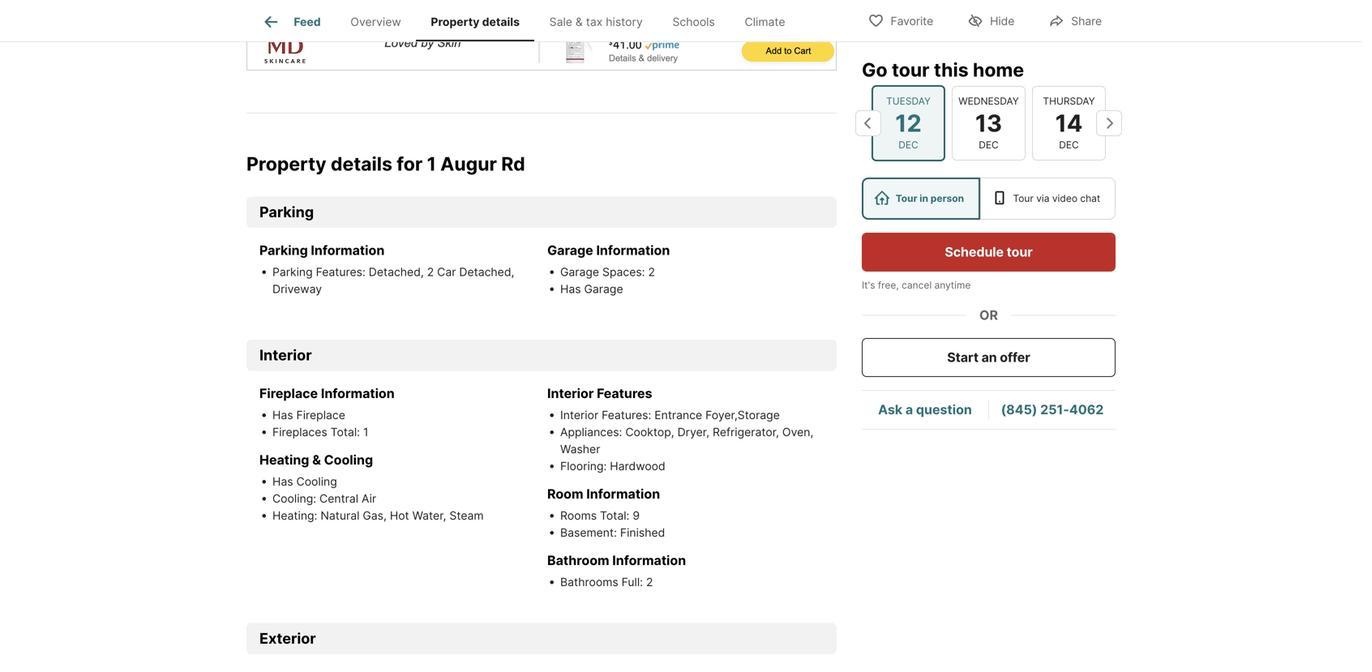 Task type: locate. For each thing, give the bounding box(es) containing it.
fireplaces
[[272, 425, 327, 439]]

car
[[437, 265, 456, 279]]

1 horizontal spatial tour
[[1013, 193, 1034, 204]]

0 horizontal spatial tour
[[892, 58, 930, 81]]

1 vertical spatial interior
[[547, 386, 594, 401]]

information up 9 on the left of page
[[587, 486, 660, 502]]

cooling
[[324, 452, 373, 468], [296, 475, 337, 489]]

1 dec from the left
[[899, 139, 919, 151]]

information inside "fireplace information has fireplace fireplaces total: 1"
[[321, 386, 395, 401]]

tour inside option
[[896, 193, 918, 204]]

tour left via
[[1013, 193, 1034, 204]]

1 vertical spatial details
[[331, 152, 393, 175]]

tour for tour in person
[[896, 193, 918, 204]]

property for property details for 1 augur rd
[[247, 152, 326, 175]]

features: down the 'features'
[[602, 408, 652, 422]]

details for property details for 1 augur rd
[[331, 152, 393, 175]]

0 vertical spatial fireplace
[[260, 386, 318, 401]]

1 vertical spatial has
[[272, 408, 293, 422]]

features: inside interior features interior features: entrance foyer,storage
[[602, 408, 652, 422]]

0 horizontal spatial features:
[[316, 265, 366, 279]]

detached,
[[369, 265, 424, 279], [459, 265, 515, 279]]

0 vertical spatial parking
[[260, 203, 314, 221]]

heating:
[[272, 509, 317, 523]]

tour in person
[[896, 193, 964, 204]]

1 vertical spatial &
[[312, 452, 321, 468]]

1 horizontal spatial &
[[576, 15, 583, 29]]

tour right schedule
[[1007, 244, 1033, 260]]

tour left in
[[896, 193, 918, 204]]

1 right for
[[427, 152, 436, 175]]

tour up tuesday
[[892, 58, 930, 81]]

1 vertical spatial 1
[[363, 425, 369, 439]]

hot
[[390, 509, 409, 523]]

or
[[980, 307, 998, 323]]

1 horizontal spatial detached,
[[459, 265, 515, 279]]

appliances:
[[560, 425, 626, 439]]

room
[[547, 486, 584, 502]]

has inside garage information garage spaces: 2 has garage
[[560, 282, 581, 296]]

chat
[[1081, 193, 1101, 204]]

dec down '12'
[[899, 139, 919, 151]]

9
[[633, 509, 640, 523]]

favorite
[[891, 14, 934, 28]]

0 horizontal spatial dec
[[899, 139, 919, 151]]

oven,
[[783, 425, 814, 439]]

2
[[427, 265, 434, 279], [648, 265, 655, 279], [646, 575, 653, 589]]

fireplace
[[260, 386, 318, 401], [296, 408, 345, 422]]

full:
[[622, 575, 643, 589]]

property
[[431, 15, 480, 29], [247, 152, 326, 175]]

0 vertical spatial &
[[576, 15, 583, 29]]

feed link
[[261, 12, 321, 32]]

0 vertical spatial has
[[560, 282, 581, 296]]

& inside heating & cooling has cooling cooling: central air heating: natural gas, hot water, steam
[[312, 452, 321, 468]]

1 horizontal spatial dec
[[979, 139, 999, 151]]

14
[[1056, 109, 1083, 137]]

3 dec from the left
[[1059, 139, 1079, 151]]

2 inside garage information garage spaces: 2 has garage
[[648, 265, 655, 279]]

features:
[[316, 265, 366, 279], [602, 408, 652, 422]]

property details tab
[[416, 2, 535, 41]]

1 horizontal spatial property
[[431, 15, 480, 29]]

0 vertical spatial 1
[[427, 152, 436, 175]]

0 vertical spatial tour
[[892, 58, 930, 81]]

property inside tab
[[431, 15, 480, 29]]

information for bathroom information bathrooms full: 2
[[613, 553, 686, 569]]

1 horizontal spatial tour
[[1007, 244, 1033, 260]]

start an offer
[[948, 350, 1031, 365]]

share button
[[1035, 4, 1116, 37]]

(845) 251-4062 link
[[1001, 402, 1104, 418]]

detached, right car
[[459, 265, 515, 279]]

tour
[[892, 58, 930, 81], [1007, 244, 1033, 260]]

dec inside thursday 14 dec
[[1059, 139, 1079, 151]]

0 vertical spatial interior
[[260, 346, 312, 364]]

video
[[1053, 193, 1078, 204]]

flooring:
[[560, 459, 607, 473]]

0 horizontal spatial total:
[[331, 425, 360, 439]]

interior for interior
[[260, 346, 312, 364]]

& inside tab
[[576, 15, 583, 29]]

dec for 14
[[1059, 139, 1079, 151]]

2 right spaces:
[[648, 265, 655, 279]]

1 horizontal spatial features:
[[602, 408, 652, 422]]

1 horizontal spatial 1
[[427, 152, 436, 175]]

information up fireplaces
[[321, 386, 395, 401]]

2 inside bathroom information bathrooms full: 2
[[646, 575, 653, 589]]

0 horizontal spatial details
[[331, 152, 393, 175]]

1 vertical spatial fireplace
[[296, 408, 345, 422]]

dec
[[899, 139, 919, 151], [979, 139, 999, 151], [1059, 139, 1079, 151]]

details left "sale" on the left of page
[[482, 15, 520, 29]]

1 vertical spatial parking
[[260, 243, 308, 258]]

2 dec from the left
[[979, 139, 999, 151]]

& left tax
[[576, 15, 583, 29]]

information inside garage information garage spaces: 2 has garage
[[596, 243, 670, 258]]

detached, left car
[[369, 265, 424, 279]]

interior
[[260, 346, 312, 364], [547, 386, 594, 401], [560, 408, 599, 422]]

refrigerator,
[[713, 425, 779, 439]]

0 vertical spatial total:
[[331, 425, 360, 439]]

hide button
[[954, 4, 1029, 37]]

rooms
[[560, 509, 597, 523]]

1 vertical spatial tour
[[1007, 244, 1033, 260]]

0 horizontal spatial 1
[[363, 425, 369, 439]]

details inside property details tab
[[482, 15, 520, 29]]

driveway
[[272, 282, 322, 296]]

0 vertical spatial details
[[482, 15, 520, 29]]

2 vertical spatial has
[[272, 475, 293, 489]]

information for room information rooms total: 9 basement: finished
[[587, 486, 660, 502]]

overview tab
[[336, 2, 416, 41]]

exterior
[[260, 630, 316, 648]]

total: left 9 on the left of page
[[600, 509, 630, 523]]

finished
[[620, 526, 665, 540]]

0 horizontal spatial property
[[247, 152, 326, 175]]

ask
[[878, 402, 903, 418]]

1
[[427, 152, 436, 175], [363, 425, 369, 439]]

ask a question link
[[878, 402, 972, 418]]

hardwood
[[610, 459, 666, 473]]

& right heating
[[312, 452, 321, 468]]

1 horizontal spatial total:
[[600, 509, 630, 523]]

augur
[[441, 152, 497, 175]]

1 vertical spatial property
[[247, 152, 326, 175]]

information for fireplace information has fireplace fireplaces total: 1
[[321, 386, 395, 401]]

dec for 12
[[899, 139, 919, 151]]

2 left car
[[427, 265, 434, 279]]

sale & tax history tab
[[535, 2, 658, 41]]

list box
[[862, 178, 1116, 220]]

information inside bathroom information bathrooms full: 2
[[613, 553, 686, 569]]

0 horizontal spatial detached,
[[369, 265, 424, 279]]

garage
[[547, 243, 593, 258], [560, 265, 599, 279], [584, 282, 623, 296]]

12
[[896, 109, 922, 137]]

it's free, cancel anytime
[[862, 279, 971, 291]]

tab list
[[247, 0, 813, 41]]

2 for garage
[[648, 265, 655, 279]]

2 for bathroom
[[646, 575, 653, 589]]

property details for 1 augur rd
[[247, 152, 525, 175]]

wednesday 13 dec
[[959, 95, 1019, 151]]

1 tour from the left
[[896, 193, 918, 204]]

features
[[597, 386, 652, 401]]

1 horizontal spatial details
[[482, 15, 520, 29]]

total: inside room information rooms total: 9 basement: finished
[[600, 509, 630, 523]]

2 detached, from the left
[[459, 265, 515, 279]]

parking
[[260, 203, 314, 221], [260, 243, 308, 258], [272, 265, 313, 279]]

2 vertical spatial parking
[[272, 265, 313, 279]]

total: right fireplaces
[[331, 425, 360, 439]]

tour inside button
[[1007, 244, 1033, 260]]

information up spaces:
[[596, 243, 670, 258]]

has
[[560, 282, 581, 296], [272, 408, 293, 422], [272, 475, 293, 489]]

dec inside tuesday 12 dec
[[899, 139, 919, 151]]

water,
[[412, 509, 446, 523]]

schedule tour
[[945, 244, 1033, 260]]

1 vertical spatial total:
[[600, 509, 630, 523]]

hide
[[990, 14, 1015, 28]]

bathrooms
[[560, 575, 619, 589]]

1 up heating & cooling has cooling cooling: central air heating: natural gas, hot water, steam
[[363, 425, 369, 439]]

tour for tour via video chat
[[1013, 193, 1034, 204]]

overview
[[351, 15, 401, 29]]

natural
[[321, 509, 360, 523]]

2 right the full:
[[646, 575, 653, 589]]

0 vertical spatial property
[[431, 15, 480, 29]]

0 horizontal spatial &
[[312, 452, 321, 468]]

information
[[311, 243, 385, 258], [596, 243, 670, 258], [321, 386, 395, 401], [587, 486, 660, 502], [613, 553, 686, 569]]

dec down "13"
[[979, 139, 999, 151]]

0 horizontal spatial tour
[[896, 193, 918, 204]]

2 tour from the left
[[1013, 193, 1034, 204]]

details left for
[[331, 152, 393, 175]]

dec inside 'wednesday 13 dec'
[[979, 139, 999, 151]]

None button
[[872, 85, 946, 161], [952, 86, 1026, 161], [1032, 86, 1106, 161], [872, 85, 946, 161], [952, 86, 1026, 161], [1032, 86, 1106, 161]]

information up the full:
[[613, 553, 686, 569]]

dec for 13
[[979, 139, 999, 151]]

information up parking features:
[[311, 243, 385, 258]]

detached, 2 car detached, driveway
[[272, 265, 515, 296]]

bathroom information bathrooms full: 2
[[547, 553, 686, 589]]

tour inside option
[[1013, 193, 1034, 204]]

2 horizontal spatial dec
[[1059, 139, 1079, 151]]

dec down 14
[[1059, 139, 1079, 151]]

ad region
[[247, 0, 837, 70]]

features: down parking information
[[316, 265, 366, 279]]

4062
[[1070, 402, 1104, 418]]

13
[[976, 109, 1003, 137]]

tour via video chat option
[[980, 178, 1116, 220]]

0 vertical spatial garage
[[547, 243, 593, 258]]

0 vertical spatial features:
[[316, 265, 366, 279]]

tour for schedule
[[1007, 244, 1033, 260]]

history
[[606, 15, 643, 29]]

1 vertical spatial features:
[[602, 408, 652, 422]]

information inside room information rooms total: 9 basement: finished
[[587, 486, 660, 502]]



Task type: vqa. For each thing, say whether or not it's contained in the screenshot.
4-
no



Task type: describe. For each thing, give the bounding box(es) containing it.
free,
[[878, 279, 899, 291]]

has inside "fireplace information has fireplace fireplaces total: 1"
[[272, 408, 293, 422]]

next image
[[1096, 110, 1122, 136]]

previous image
[[856, 110, 882, 136]]

climate
[[745, 15, 786, 29]]

details for property details
[[482, 15, 520, 29]]

anytime
[[935, 279, 971, 291]]

2 vertical spatial garage
[[584, 282, 623, 296]]

(845)
[[1001, 402, 1038, 418]]

dryer,
[[678, 425, 710, 439]]

schools tab
[[658, 2, 730, 41]]

tax
[[586, 15, 603, 29]]

cancel
[[902, 279, 932, 291]]

climate tab
[[730, 2, 800, 41]]

via
[[1037, 193, 1050, 204]]

feed
[[294, 15, 321, 29]]

a
[[906, 402, 913, 418]]

heating & cooling has cooling cooling: central air heating: natural gas, hot water, steam
[[260, 452, 484, 523]]

parking for parking information
[[260, 243, 308, 258]]

tuesday
[[886, 95, 931, 107]]

tour in person option
[[862, 178, 980, 220]]

parking for parking features:
[[272, 265, 313, 279]]

person
[[931, 193, 964, 204]]

list box containing tour in person
[[862, 178, 1116, 220]]

information for garage information garage spaces: 2 has garage
[[596, 243, 670, 258]]

has inside heating & cooling has cooling cooling: central air heating: natural gas, hot water, steam
[[272, 475, 293, 489]]

0 vertical spatial cooling
[[324, 452, 373, 468]]

& for sale
[[576, 15, 583, 29]]

1 inside "fireplace information has fireplace fireplaces total: 1"
[[363, 425, 369, 439]]

schools
[[673, 15, 715, 29]]

it's
[[862, 279, 875, 291]]

in
[[920, 193, 929, 204]]

favorite button
[[854, 4, 947, 37]]

information for parking information
[[311, 243, 385, 258]]

for
[[397, 152, 423, 175]]

schedule
[[945, 244, 1004, 260]]

thursday 14 dec
[[1043, 95, 1095, 151]]

go tour this home
[[862, 58, 1024, 81]]

foyer,storage
[[706, 408, 780, 422]]

start
[[948, 350, 979, 365]]

garage information garage spaces: 2 has garage
[[547, 243, 670, 296]]

tab list containing feed
[[247, 0, 813, 41]]

total: inside "fireplace information has fireplace fireplaces total: 1"
[[331, 425, 360, 439]]

room information rooms total: 9 basement: finished
[[547, 486, 665, 540]]

tuesday 12 dec
[[886, 95, 931, 151]]

parking features:
[[272, 265, 369, 279]]

an
[[982, 350, 997, 365]]

go
[[862, 58, 888, 81]]

2 vertical spatial interior
[[560, 408, 599, 422]]

1 vertical spatial garage
[[560, 265, 599, 279]]

interior for interior features interior features: entrance foyer,storage
[[547, 386, 594, 401]]

air
[[362, 492, 376, 506]]

interior features interior features: entrance foyer,storage
[[547, 386, 780, 422]]

central
[[320, 492, 359, 506]]

steam
[[450, 509, 484, 523]]

(845) 251-4062
[[1001, 402, 1104, 418]]

washer
[[560, 442, 600, 456]]

heating
[[260, 452, 309, 468]]

schedule tour button
[[862, 233, 1116, 272]]

home
[[973, 58, 1024, 81]]

cooktop, dryer, refrigerator, oven, washer
[[560, 425, 814, 456]]

parking information
[[260, 243, 385, 258]]

basement:
[[560, 526, 617, 540]]

entrance
[[655, 408, 702, 422]]

1 detached, from the left
[[369, 265, 424, 279]]

& for heating
[[312, 452, 321, 468]]

question
[[916, 402, 972, 418]]

sale
[[550, 15, 573, 29]]

share
[[1072, 14, 1102, 28]]

this
[[934, 58, 969, 81]]

1 vertical spatial cooling
[[296, 475, 337, 489]]

bathroom
[[547, 553, 610, 569]]

spaces:
[[603, 265, 645, 279]]

offer
[[1000, 350, 1031, 365]]

sale & tax history
[[550, 15, 643, 29]]

2 inside the detached, 2 car detached, driveway
[[427, 265, 434, 279]]

ask a question
[[878, 402, 972, 418]]

thursday
[[1043, 95, 1095, 107]]

start an offer button
[[862, 338, 1116, 377]]

tour for go
[[892, 58, 930, 81]]

property details
[[431, 15, 520, 29]]

wednesday
[[959, 95, 1019, 107]]

fireplace information has fireplace fireplaces total: 1
[[260, 386, 395, 439]]

tour via video chat
[[1013, 193, 1101, 204]]

cooling:
[[272, 492, 316, 506]]

rd
[[501, 152, 525, 175]]

flooring: hardwood
[[560, 459, 666, 473]]

property for property details
[[431, 15, 480, 29]]

251-
[[1041, 402, 1070, 418]]

gas,
[[363, 509, 387, 523]]

cooktop,
[[626, 425, 674, 439]]

parking for parking
[[260, 203, 314, 221]]



